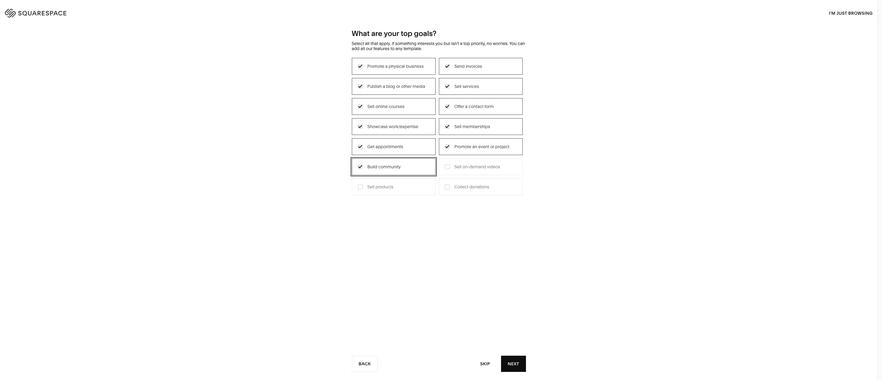 Task type: vqa. For each thing, say whether or not it's contained in the screenshot.
the Oranssi 'image'
no



Task type: locate. For each thing, give the bounding box(es) containing it.
or
[[397, 84, 401, 89], [491, 144, 495, 150]]

a for offer a contact form
[[466, 104, 468, 109]]

1 horizontal spatial or
[[491, 144, 495, 150]]

invoices
[[466, 64, 482, 69]]

& right media
[[394, 101, 397, 107]]

& left non-
[[341, 111, 344, 116]]

back
[[359, 362, 371, 367]]

& for animals
[[458, 92, 461, 98]]

events
[[380, 111, 394, 116]]

0 horizontal spatial all
[[361, 46, 365, 51]]

features
[[374, 46, 390, 51]]

a left physical
[[386, 64, 388, 69]]

nature & animals
[[444, 92, 478, 98]]

promote left an
[[455, 144, 472, 150]]

memberships
[[463, 124, 491, 129]]

priority,
[[471, 41, 486, 46]]

back button
[[352, 356, 378, 373]]

1 vertical spatial or
[[491, 144, 495, 150]]

0 horizontal spatial top
[[401, 29, 413, 38]]

top up something
[[401, 29, 413, 38]]

weddings
[[380, 120, 401, 125]]

home & decor link
[[444, 83, 479, 89]]

1 vertical spatial top
[[464, 41, 470, 46]]

event
[[479, 144, 490, 150]]

blog
[[386, 84, 396, 89]]

log             in
[[855, 9, 871, 15]]

sell services
[[455, 84, 479, 89]]

decor
[[461, 83, 473, 89]]

appointments
[[376, 144, 403, 150]]

collect
[[455, 184, 469, 190]]

you
[[510, 41, 517, 46]]

project
[[496, 144, 510, 150]]

i'm
[[830, 10, 836, 16]]

sell for sell on-demand videos
[[455, 164, 462, 170]]

demand
[[470, 164, 486, 170]]

videos
[[487, 164, 501, 170]]

i'm just browsing
[[830, 10, 874, 16]]

real estate & properties
[[380, 129, 427, 134]]

0 vertical spatial top
[[401, 29, 413, 38]]

nature & animals link
[[444, 92, 484, 98]]

sell online courses
[[368, 104, 405, 109]]

community & non-profits link
[[317, 111, 373, 116]]

services
[[463, 84, 479, 89]]

showcase
[[368, 124, 388, 129]]

your
[[384, 29, 399, 38]]

browsing
[[849, 10, 874, 16]]

promote down features
[[368, 64, 385, 69]]

sell
[[455, 84, 462, 89], [368, 104, 375, 109], [455, 124, 462, 129], [455, 164, 462, 170], [368, 184, 375, 190]]

on-
[[463, 164, 470, 170]]

media & podcasts
[[380, 101, 416, 107]]

what are your top goals? select all that apply. if something interests you but isn't a top priority, no worries. you can add all our features to any template.
[[352, 29, 525, 51]]

if
[[392, 41, 395, 46]]

& right nature
[[458, 92, 461, 98]]

other
[[402, 84, 412, 89]]

a left blog
[[383, 84, 385, 89]]

contact
[[469, 104, 484, 109]]

0 vertical spatial or
[[397, 84, 401, 89]]

donations
[[470, 184, 490, 190]]

or right event
[[491, 144, 495, 150]]

goals?
[[414, 29, 437, 38]]

a inside what are your top goals? select all that apply. if something interests you but isn't a top priority, no worries. you can add all our features to any template.
[[460, 41, 463, 46]]

work/expertise
[[389, 124, 419, 129]]

travel link
[[380, 83, 398, 89]]

business
[[406, 64, 424, 69]]

in
[[866, 9, 871, 15]]

all left our
[[361, 46, 365, 51]]

online
[[376, 104, 388, 109]]

1 vertical spatial promote
[[455, 144, 472, 150]]

sell for sell services
[[455, 84, 462, 89]]

media
[[380, 101, 393, 107]]

podcasts
[[398, 101, 416, 107]]

nature
[[444, 92, 457, 98]]

0 vertical spatial promote
[[368, 64, 385, 69]]

send invoices
[[455, 64, 482, 69]]

0 horizontal spatial promote
[[368, 64, 385, 69]]

home
[[444, 83, 456, 89]]

1 horizontal spatial promote
[[455, 144, 472, 150]]

top right isn't
[[464, 41, 470, 46]]

a right isn't
[[460, 41, 463, 46]]

a right offer on the right of the page
[[466, 104, 468, 109]]

next
[[508, 362, 520, 367]]

are
[[372, 29, 383, 38]]

&
[[457, 83, 460, 89], [458, 92, 461, 98], [394, 101, 397, 107], [341, 111, 344, 116], [403, 129, 406, 134]]

& for decor
[[457, 83, 460, 89]]

offer
[[455, 104, 465, 109]]

& right 'estate'
[[403, 129, 406, 134]]

top
[[401, 29, 413, 38], [464, 41, 470, 46]]

& right home
[[457, 83, 460, 89]]

or right blog
[[397, 84, 401, 89]]

something
[[396, 41, 417, 46]]

a
[[460, 41, 463, 46], [386, 64, 388, 69], [383, 84, 385, 89], [466, 104, 468, 109]]

publish a blog or other media
[[368, 84, 426, 89]]

a for promote a physical business
[[386, 64, 388, 69]]

add
[[352, 46, 360, 51]]

0 horizontal spatial or
[[397, 84, 401, 89]]

promote
[[368, 64, 385, 69], [455, 144, 472, 150]]

courses
[[389, 104, 405, 109]]

all left "that"
[[365, 41, 370, 46]]

sell on-demand videos
[[455, 164, 501, 170]]

our
[[366, 46, 373, 51]]

sell for sell memberships
[[455, 124, 462, 129]]

next button
[[502, 356, 526, 373]]



Task type: describe. For each thing, give the bounding box(es) containing it.
or for event
[[491, 144, 495, 150]]

promote for promote an event or project
[[455, 144, 472, 150]]

get
[[368, 144, 375, 150]]

media & podcasts link
[[380, 101, 422, 107]]

squarespace logo image
[[12, 7, 82, 17]]

services
[[342, 92, 359, 98]]

log             in link
[[855, 9, 871, 15]]

build
[[368, 164, 378, 170]]

sell for sell products
[[368, 184, 375, 190]]

an
[[473, 144, 478, 150]]

sell products
[[368, 184, 394, 190]]

media
[[413, 84, 426, 89]]

squarespace logo link
[[12, 7, 184, 17]]

fitness link
[[444, 101, 464, 107]]

& for non-
[[341, 111, 344, 116]]

fitness
[[444, 101, 458, 107]]

any
[[396, 46, 403, 51]]

travel
[[380, 83, 392, 89]]

non-
[[345, 111, 355, 116]]

real
[[380, 129, 389, 134]]

community
[[379, 164, 401, 170]]

or for blog
[[397, 84, 401, 89]]

form
[[485, 104, 494, 109]]

publish
[[368, 84, 382, 89]]

just
[[837, 10, 848, 16]]

physical
[[389, 64, 405, 69]]

get appointments
[[368, 144, 403, 150]]

collect donations
[[455, 184, 490, 190]]

offer a contact form
[[455, 104, 494, 109]]

can
[[518, 41, 525, 46]]

dario image
[[362, 205, 517, 381]]

1 horizontal spatial all
[[365, 41, 370, 46]]

animals
[[462, 92, 478, 98]]

that
[[371, 41, 378, 46]]

you
[[436, 41, 443, 46]]

dario element
[[362, 205, 517, 381]]

but
[[444, 41, 451, 46]]

community
[[317, 111, 340, 116]]

& for podcasts
[[394, 101, 397, 107]]

promote a physical business
[[368, 64, 424, 69]]

a for publish a blog or other media
[[383, 84, 385, 89]]

professional services
[[317, 92, 359, 98]]

weddings link
[[380, 120, 407, 125]]

promote for promote a physical business
[[368, 64, 385, 69]]

community & non-profits
[[317, 111, 367, 116]]

skip
[[481, 362, 490, 367]]

restaurants
[[380, 92, 404, 98]]

build community
[[368, 164, 401, 170]]

to
[[391, 46, 395, 51]]

apply.
[[379, 41, 391, 46]]

no
[[487, 41, 492, 46]]

showcase work/expertise
[[368, 124, 419, 129]]

home & decor
[[444, 83, 473, 89]]

properties
[[407, 129, 427, 134]]

products
[[376, 184, 394, 190]]

i'm just browsing link
[[830, 5, 874, 21]]

professional services link
[[317, 92, 365, 98]]

sell memberships
[[455, 124, 491, 129]]

restaurants link
[[380, 92, 410, 98]]

send
[[455, 64, 465, 69]]

profits
[[355, 111, 367, 116]]

interests
[[418, 41, 435, 46]]

sell for sell online courses
[[368, 104, 375, 109]]

log
[[855, 9, 865, 15]]

estate
[[390, 129, 402, 134]]

real estate & properties link
[[380, 129, 433, 134]]

1 horizontal spatial top
[[464, 41, 470, 46]]

what
[[352, 29, 370, 38]]

events link
[[380, 111, 400, 116]]

skip button
[[474, 356, 497, 373]]

template.
[[404, 46, 422, 51]]



